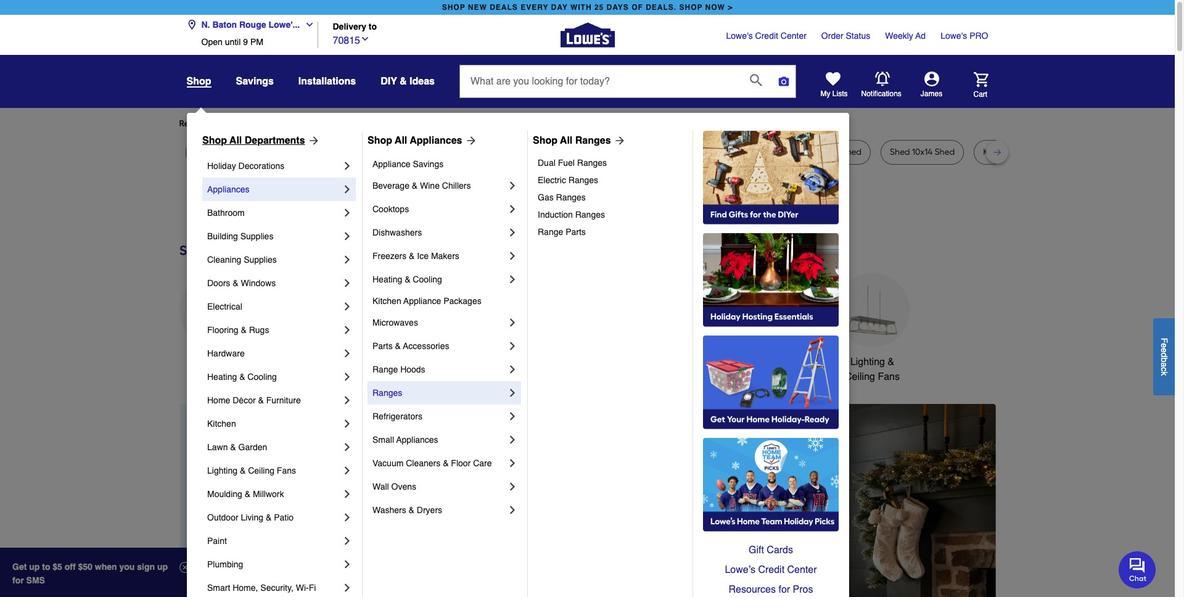 Task type: vqa. For each thing, say whether or not it's contained in the screenshot.
Ideas
yes



Task type: locate. For each thing, give the bounding box(es) containing it.
holiday hosting essentials. image
[[704, 233, 839, 327]]

0 horizontal spatial kitchen
[[207, 419, 236, 429]]

dual
[[538, 158, 556, 168]]

order status
[[822, 31, 871, 41]]

f e e d b a c k button
[[1154, 318, 1176, 395]]

0 vertical spatial heating & cooling link
[[373, 268, 507, 291]]

1 vertical spatial kitchen
[[462, 357, 495, 368]]

gas ranges
[[538, 193, 586, 202]]

0 vertical spatial kitchen
[[373, 296, 402, 306]]

0 horizontal spatial range
[[373, 365, 398, 375]]

chevron right image
[[341, 183, 354, 196], [507, 203, 519, 215], [507, 226, 519, 239], [341, 230, 354, 243], [341, 254, 354, 266], [507, 317, 519, 329], [341, 324, 354, 336], [341, 371, 354, 383], [507, 387, 519, 399], [341, 394, 354, 407], [507, 410, 519, 423], [341, 418, 354, 430], [507, 457, 519, 470], [341, 465, 354, 477], [341, 488, 354, 500], [507, 504, 519, 517]]

credit up resources for pros link at the right of page
[[759, 565, 785, 576]]

kitchen for kitchen appliance packages
[[373, 296, 402, 306]]

1 horizontal spatial kitchen
[[373, 296, 402, 306]]

0 horizontal spatial all
[[230, 135, 242, 146]]

0 vertical spatial bathroom
[[207, 208, 245, 218]]

credit for lowe's
[[756, 31, 779, 41]]

0 horizontal spatial lighting
[[207, 466, 238, 476]]

bathroom
[[207, 208, 245, 218], [664, 357, 707, 368]]

1 vertical spatial lighting
[[207, 466, 238, 476]]

you left the more
[[292, 118, 306, 129]]

every
[[521, 3, 549, 12]]

0 horizontal spatial you
[[292, 118, 306, 129]]

parts inside the 'parts & accessories' link
[[373, 341, 393, 351]]

find gifts for the diyer. image
[[704, 131, 839, 225]]

parts inside range parts link
[[566, 227, 586, 237]]

1 horizontal spatial heating
[[373, 275, 403, 284]]

1 horizontal spatial range
[[538, 227, 564, 237]]

0 vertical spatial fans
[[878, 371, 900, 383]]

shop all departments link
[[202, 133, 320, 148]]

1 all from the left
[[230, 135, 242, 146]]

appliance savings
[[373, 159, 444, 169]]

arrow right image
[[305, 135, 320, 147], [463, 135, 477, 147], [611, 135, 626, 147], [974, 512, 986, 524]]

refrigerator
[[459, 147, 506, 157]]

e up b
[[1160, 348, 1170, 353]]

supplies
[[240, 231, 274, 241], [244, 255, 277, 265]]

appliances inside button
[[192, 357, 240, 368]]

for left pros
[[779, 584, 791, 596]]

lowe's home improvement logo image
[[561, 8, 615, 62]]

door interior
[[382, 147, 431, 157]]

0 vertical spatial decorations
[[239, 161, 285, 171]]

1 vertical spatial range
[[373, 365, 398, 375]]

0 horizontal spatial decorations
[[239, 161, 285, 171]]

lawn & garden link
[[207, 436, 341, 459]]

gift
[[749, 545, 765, 556]]

home inside button
[[780, 357, 807, 368]]

moulding & millwork link
[[207, 483, 341, 506]]

searches
[[241, 118, 277, 129]]

bathroom button
[[648, 273, 722, 370]]

& for beverage & wine chillers link
[[412, 181, 418, 191]]

home décor & furniture
[[207, 396, 301, 405]]

0 vertical spatial savings
[[236, 76, 274, 87]]

1 vertical spatial lighting & ceiling fans
[[207, 466, 296, 476]]

& for lighting & ceiling fans link
[[240, 466, 246, 476]]

pro
[[970, 31, 989, 41]]

& for heating & cooling link to the bottom
[[240, 372, 245, 382]]

2 all from the left
[[395, 135, 407, 146]]

fans inside lighting & ceiling fans
[[878, 371, 900, 383]]

range for range parts
[[538, 227, 564, 237]]

shop all appliances
[[368, 135, 463, 146]]

center left order
[[781, 31, 807, 41]]

1 horizontal spatial chevron down image
[[360, 34, 370, 44]]

chevron right image for lighting & ceiling fans
[[341, 465, 354, 477]]

all up fuel
[[560, 135, 573, 146]]

chevron right image for heating & cooling
[[341, 371, 354, 383]]

25 days of deals. don't miss deals every day. same-day delivery on in-stock orders placed by 2 p m. image
[[179, 404, 379, 597]]

1 vertical spatial center
[[788, 565, 817, 576]]

shop for shop all departments
[[202, 135, 227, 146]]

holiday decorations
[[207, 161, 285, 171]]

hardware link
[[207, 342, 341, 365]]

lowe's down the >
[[727, 31, 753, 41]]

all inside shop all departments link
[[230, 135, 242, 146]]

chevron right image for cooktops
[[507, 203, 519, 215]]

1 vertical spatial decorations
[[378, 371, 430, 383]]

décor
[[233, 396, 256, 405]]

0 horizontal spatial parts
[[373, 341, 393, 351]]

refrigerators link
[[373, 405, 507, 428]]

1 vertical spatial smart
[[207, 583, 230, 593]]

supplies for building supplies
[[240, 231, 274, 241]]

heating down freezers
[[373, 275, 403, 284]]

when
[[95, 562, 117, 572]]

millwork
[[253, 489, 284, 499]]

1 horizontal spatial heating & cooling
[[373, 275, 442, 284]]

2 e from the top
[[1160, 348, 1170, 353]]

chevron down image down delivery to
[[360, 34, 370, 44]]

smart home button
[[742, 273, 816, 370]]

0 horizontal spatial chevron down image
[[300, 20, 315, 30]]

0 vertical spatial home
[[780, 357, 807, 368]]

arrow right image for shop all departments
[[305, 135, 320, 147]]

appliances up cleaners
[[397, 435, 439, 445]]

e
[[1160, 343, 1170, 348], [1160, 348, 1170, 353]]

1 vertical spatial ceiling
[[248, 466, 275, 476]]

3 shop from the left
[[533, 135, 558, 146]]

1 horizontal spatial parts
[[566, 227, 586, 237]]

lowe's home team holiday picks. image
[[704, 438, 839, 532]]

heating & cooling link up furniture
[[207, 365, 341, 389]]

1 horizontal spatial decorations
[[378, 371, 430, 383]]

$5
[[53, 562, 62, 572]]

cooktops
[[373, 204, 409, 214]]

1 horizontal spatial lowe's
[[941, 31, 968, 41]]

& inside "button"
[[400, 76, 407, 87]]

furniture
[[266, 396, 301, 405]]

1 horizontal spatial lighting
[[851, 357, 886, 368]]

shed for shed 10x14 shed
[[891, 147, 911, 157]]

kitchen
[[373, 296, 402, 306], [462, 357, 495, 368], [207, 419, 236, 429]]

chevron down image inside n. baton rouge lowe'... button
[[300, 20, 315, 30]]

heating & cooling for heating & cooling link to the right
[[373, 275, 442, 284]]

0 vertical spatial to
[[369, 22, 377, 32]]

recommended
[[179, 118, 239, 129]]

shed right storage on the right top of the page
[[842, 147, 862, 157]]

ranges up refrigerators
[[373, 388, 403, 398]]

0 horizontal spatial fans
[[277, 466, 296, 476]]

1 vertical spatial heating & cooling link
[[207, 365, 341, 389]]

kitchen left the faucets
[[462, 357, 495, 368]]

appliance up microwaves link on the left of the page
[[404, 296, 441, 306]]

doors & windows link
[[207, 272, 341, 295]]

1 horizontal spatial bathroom
[[664, 357, 707, 368]]

cards
[[767, 545, 794, 556]]

2 horizontal spatial shop
[[533, 135, 558, 146]]

kitchen up lawn at the left of the page
[[207, 419, 236, 429]]

for down get
[[12, 576, 24, 586]]

cleaners
[[406, 459, 441, 468]]

james
[[921, 89, 943, 98]]

windows
[[241, 278, 276, 288]]

shop up toilet
[[533, 135, 558, 146]]

holiday
[[207, 161, 236, 171]]

plumbing
[[207, 560, 243, 570]]

to inside get up to $5 off $50 when you sign up for sms
[[42, 562, 50, 572]]

0 vertical spatial lighting
[[851, 357, 886, 368]]

shop button
[[187, 75, 211, 88]]

kobalt
[[984, 147, 1009, 157]]

range hoods
[[373, 365, 426, 375]]

0 horizontal spatial home
[[207, 396, 230, 405]]

0 horizontal spatial cooling
[[248, 372, 277, 382]]

parts down 'induction ranges'
[[566, 227, 586, 237]]

0 horizontal spatial shop
[[442, 3, 466, 12]]

lighting & ceiling fans link
[[207, 459, 341, 483]]

cooling up kitchen appliance packages
[[413, 275, 442, 284]]

0 vertical spatial smart
[[751, 357, 778, 368]]

arrow right image inside shop all departments link
[[305, 135, 320, 147]]

range parts
[[538, 227, 586, 237]]

1 vertical spatial fans
[[277, 466, 296, 476]]

0 horizontal spatial heating
[[207, 372, 237, 382]]

0 vertical spatial supplies
[[240, 231, 274, 241]]

1 you from the left
[[292, 118, 306, 129]]

home
[[780, 357, 807, 368], [207, 396, 230, 405]]

installations button
[[299, 70, 356, 93]]

shop left new
[[442, 3, 466, 12]]

2 shop from the left
[[368, 135, 392, 146]]

3 all from the left
[[560, 135, 573, 146]]

chevron right image for vacuum cleaners & floor care
[[507, 457, 519, 470]]

0 vertical spatial range
[[538, 227, 564, 237]]

lighting & ceiling fans button
[[836, 273, 910, 384]]

parts up christmas
[[373, 341, 393, 351]]

floor
[[451, 459, 471, 468]]

1 horizontal spatial cooling
[[413, 275, 442, 284]]

savings down pm
[[236, 76, 274, 87]]

chevron right image for home décor & furniture
[[341, 394, 354, 407]]

Search Query text field
[[460, 65, 741, 98]]

2 horizontal spatial all
[[560, 135, 573, 146]]

kitchen inside kitchen faucets button
[[462, 357, 495, 368]]

shop left now on the top right of the page
[[680, 3, 703, 12]]

lowe's home improvement lists image
[[826, 72, 841, 86]]

all inside the shop all ranges link
[[560, 135, 573, 146]]

sms
[[26, 576, 45, 586]]

smart inside button
[[751, 357, 778, 368]]

1 shop from the left
[[202, 135, 227, 146]]

electrical
[[207, 302, 242, 312]]

ranges up quikrete
[[576, 135, 611, 146]]

1 horizontal spatial savings
[[413, 159, 444, 169]]

appliance down door
[[373, 159, 411, 169]]

order status link
[[822, 30, 871, 42]]

1 horizontal spatial lighting & ceiling fans
[[845, 357, 900, 383]]

shop up door
[[368, 135, 392, 146]]

shed right 10x14
[[935, 147, 955, 157]]

1 horizontal spatial home
[[780, 357, 807, 368]]

2 vertical spatial kitchen
[[207, 419, 236, 429]]

1 horizontal spatial ceiling
[[845, 371, 876, 383]]

shop up lawn mower
[[202, 135, 227, 146]]

1 horizontal spatial fans
[[878, 371, 900, 383]]

my lists
[[821, 89, 848, 98]]

2 horizontal spatial kitchen
[[462, 357, 495, 368]]

up right the sign
[[157, 562, 168, 572]]

1 vertical spatial heating
[[207, 372, 237, 382]]

1 horizontal spatial you
[[401, 118, 416, 129]]

shop new deals every day with 25 days of deals. shop now >
[[442, 3, 733, 12]]

range hoods link
[[373, 358, 507, 381]]

1 vertical spatial appliance
[[404, 296, 441, 306]]

center
[[781, 31, 807, 41], [788, 565, 817, 576]]

lowe's home improvement notification center image
[[875, 71, 890, 86]]

& for flooring & rugs link
[[241, 325, 247, 335]]

shop inside shop all appliances link
[[368, 135, 392, 146]]

bathroom inside button
[[664, 357, 707, 368]]

1 vertical spatial chevron down image
[[360, 34, 370, 44]]

1 horizontal spatial shop
[[680, 3, 703, 12]]

0 vertical spatial ceiling
[[845, 371, 876, 383]]

0 horizontal spatial to
[[42, 562, 50, 572]]

1 vertical spatial to
[[42, 562, 50, 572]]

for inside get up to $5 off $50 when you sign up for sms
[[12, 576, 24, 586]]

0 vertical spatial center
[[781, 31, 807, 41]]

1 vertical spatial parts
[[373, 341, 393, 351]]

chevron down image left delivery
[[300, 20, 315, 30]]

2 up from the left
[[157, 562, 168, 572]]

microwaves
[[373, 318, 418, 328]]

chevron right image for dishwashers
[[507, 226, 519, 239]]

0 vertical spatial lighting & ceiling fans
[[845, 357, 900, 383]]

savings button
[[236, 70, 274, 93]]

decorations down peel
[[239, 161, 285, 171]]

all inside shop all appliances link
[[395, 135, 407, 146]]

lighting & ceiling fans
[[845, 357, 900, 383], [207, 466, 296, 476]]

electric ranges
[[538, 175, 599, 185]]

1 vertical spatial heating & cooling
[[207, 372, 277, 382]]

credit for lowe's
[[759, 565, 785, 576]]

& for doors & windows link
[[233, 278, 239, 288]]

supplies up cleaning supplies
[[240, 231, 274, 241]]

heating & cooling link down makers
[[373, 268, 507, 291]]

3 shed from the left
[[891, 147, 911, 157]]

all for appliances
[[395, 135, 407, 146]]

shop
[[187, 76, 211, 87]]

0 horizontal spatial lowe's
[[727, 31, 753, 41]]

0 horizontal spatial heating & cooling
[[207, 372, 277, 382]]

you up shop all appliances
[[401, 118, 416, 129]]

0 vertical spatial heating & cooling
[[373, 275, 442, 284]]

a
[[1160, 362, 1170, 367]]

weekly
[[886, 31, 914, 41]]

shed left 10x14
[[891, 147, 911, 157]]

1 vertical spatial cooling
[[248, 372, 277, 382]]

savings down "interior"
[[413, 159, 444, 169]]

0 horizontal spatial heating & cooling link
[[207, 365, 341, 389]]

fans
[[878, 371, 900, 383], [277, 466, 296, 476]]

0 vertical spatial credit
[[756, 31, 779, 41]]

0 vertical spatial cooling
[[413, 275, 442, 284]]

delivery
[[333, 22, 367, 32]]

shop 25 days of deals by category image
[[179, 240, 996, 261]]

& for heating & cooling link to the right
[[405, 275, 411, 284]]

shed left outdoor
[[725, 147, 745, 157]]

lowe's credit center link
[[727, 30, 807, 42]]

cooling up home décor & furniture
[[248, 372, 277, 382]]

supplies up windows
[[244, 255, 277, 265]]

decorations down christmas
[[378, 371, 430, 383]]

chevron right image for kitchen
[[341, 418, 354, 430]]

lowe's credit center
[[727, 31, 807, 41]]

all for departments
[[230, 135, 242, 146]]

recommended searches for you
[[179, 118, 306, 129]]

cooling for heating & cooling link to the right
[[413, 275, 442, 284]]

1 vertical spatial home
[[207, 396, 230, 405]]

appliances down 'flooring'
[[192, 357, 240, 368]]

arrow right image inside shop all appliances link
[[463, 135, 477, 147]]

you
[[119, 562, 135, 572]]

shed for shed outdoor storage
[[725, 147, 745, 157]]

0 horizontal spatial smart
[[207, 583, 230, 593]]

christmas decorations button
[[367, 273, 441, 384]]

beverage & wine chillers
[[373, 181, 471, 191]]

1 horizontal spatial all
[[395, 135, 407, 146]]

up up sms
[[29, 562, 40, 572]]

1 horizontal spatial up
[[157, 562, 168, 572]]

lowe's wishes you and your family a happy hanukkah. image
[[179, 197, 996, 228]]

arrow right image inside the shop all ranges link
[[611, 135, 626, 147]]

dual fuel ranges link
[[538, 154, 684, 172]]

0 horizontal spatial shop
[[202, 135, 227, 146]]

chevron right image
[[341, 160, 354, 172], [507, 180, 519, 192], [341, 207, 354, 219], [507, 250, 519, 262], [507, 273, 519, 286], [341, 277, 354, 289], [341, 301, 354, 313], [507, 340, 519, 352], [341, 347, 354, 360], [507, 363, 519, 376], [507, 434, 519, 446], [341, 441, 354, 454], [507, 481, 519, 493], [341, 512, 354, 524], [341, 535, 354, 547], [341, 559, 354, 571], [341, 582, 354, 594]]

e up the d
[[1160, 343, 1170, 348]]

1 vertical spatial supplies
[[244, 255, 277, 265]]

0 vertical spatial chevron down image
[[300, 20, 315, 30]]

lowe's inside lowe's pro link
[[941, 31, 968, 41]]

lowe's inside lowe's credit center link
[[727, 31, 753, 41]]

chevron right image for washers & dryers
[[507, 504, 519, 517]]

ad
[[916, 31, 926, 41]]

all up mower
[[230, 135, 242, 146]]

center for lowe's credit center
[[781, 31, 807, 41]]

more
[[316, 118, 336, 129]]

lawn & garden
[[207, 442, 267, 452]]

0 vertical spatial parts
[[566, 227, 586, 237]]

chevron down image
[[300, 20, 315, 30], [360, 34, 370, 44]]

washers
[[373, 505, 407, 515]]

range left 'hoods' on the left bottom of page
[[373, 365, 398, 375]]

chevron right image for ranges
[[507, 387, 519, 399]]

appliances down the holiday
[[207, 185, 250, 194]]

heating down hardware
[[207, 372, 237, 382]]

credit up the search image
[[756, 31, 779, 41]]

2 shed from the left
[[842, 147, 862, 157]]

gift cards link
[[704, 541, 839, 560]]

lighting inside "lighting & ceiling fans" button
[[851, 357, 886, 368]]

heating & cooling link
[[373, 268, 507, 291], [207, 365, 341, 389]]

chevron right image for flooring & rugs
[[341, 324, 354, 336]]

chevron right image for microwaves
[[507, 317, 519, 329]]

center for lowe's credit center
[[788, 565, 817, 576]]

1 lowe's from the left
[[727, 31, 753, 41]]

christmas
[[382, 357, 426, 368]]

chevron right image for plumbing
[[341, 559, 354, 571]]

0 horizontal spatial up
[[29, 562, 40, 572]]

ranges link
[[373, 381, 507, 405]]

& for lawn & garden link
[[230, 442, 236, 452]]

decorations inside button
[[378, 371, 430, 383]]

1 horizontal spatial smart
[[751, 357, 778, 368]]

board
[[673, 147, 697, 157]]

all up door interior
[[395, 135, 407, 146]]

1 vertical spatial credit
[[759, 565, 785, 576]]

heating & cooling down freezers & ice makers
[[373, 275, 442, 284]]

0 horizontal spatial ceiling
[[248, 466, 275, 476]]

1 shed from the left
[[725, 147, 745, 157]]

to right delivery
[[369, 22, 377, 32]]

heating & cooling up décor
[[207, 372, 277, 382]]

kitchen inside kitchen appliance packages link
[[373, 296, 402, 306]]

2 you from the left
[[401, 118, 416, 129]]

kitchen up the microwaves
[[373, 296, 402, 306]]

lowe's left pro
[[941, 31, 968, 41]]

to left $5
[[42, 562, 50, 572]]

shop inside shop all departments link
[[202, 135, 227, 146]]

0 horizontal spatial lighting & ceiling fans
[[207, 466, 296, 476]]

1 vertical spatial bathroom
[[664, 357, 707, 368]]

chevron right image for holiday decorations
[[341, 160, 354, 172]]

electrical link
[[207, 295, 341, 318]]

freezers & ice makers link
[[373, 244, 507, 268]]

center up pros
[[788, 565, 817, 576]]

1 horizontal spatial shop
[[368, 135, 392, 146]]

4 shed from the left
[[935, 147, 955, 157]]

range down induction
[[538, 227, 564, 237]]

None search field
[[460, 65, 797, 109]]

2 lowe's from the left
[[941, 31, 968, 41]]

chevron right image for lawn & garden
[[341, 441, 354, 454]]

heating & cooling for heating & cooling link to the bottom
[[207, 372, 277, 382]]

1 horizontal spatial to
[[369, 22, 377, 32]]



Task type: describe. For each thing, give the bounding box(es) containing it.
kitchen faucets button
[[461, 273, 535, 370]]

ceiling inside button
[[845, 371, 876, 383]]

order
[[822, 31, 844, 41]]

toilet
[[534, 147, 555, 157]]

kitchen appliance packages link
[[373, 291, 519, 311]]

chevron right image for hardware
[[341, 347, 354, 360]]

smart home, security, wi-fi
[[207, 583, 316, 593]]

dual fuel ranges
[[538, 158, 607, 168]]

0 vertical spatial heating
[[373, 275, 403, 284]]

wall
[[373, 482, 389, 492]]

deals
[[490, 3, 518, 12]]

& for "freezers & ice makers" link
[[409, 251, 415, 261]]

outdoor
[[207, 513, 239, 523]]

departments
[[245, 135, 305, 146]]

kitchen inside kitchen link
[[207, 419, 236, 429]]

& for washers & dryers link
[[409, 505, 415, 515]]

all for ranges
[[560, 135, 573, 146]]

chevron right image for electrical
[[341, 301, 354, 313]]

chevron down image inside the 70815 "button"
[[360, 34, 370, 44]]

1 up from the left
[[29, 562, 40, 572]]

dryers
[[417, 505, 443, 515]]

1 e from the top
[[1160, 343, 1170, 348]]

chat invite button image
[[1119, 551, 1157, 588]]

wall ovens
[[373, 482, 417, 492]]

0 vertical spatial appliance
[[373, 159, 411, 169]]

induction ranges link
[[538, 206, 684, 223]]

shed 10x14 shed
[[891, 147, 955, 157]]

gas
[[538, 193, 554, 202]]

camera image
[[778, 75, 791, 88]]

n. baton rouge lowe'...
[[201, 20, 300, 30]]

peel
[[274, 147, 290, 157]]

smart for smart home
[[751, 357, 778, 368]]

location image
[[187, 20, 197, 30]]

1 vertical spatial savings
[[413, 159, 444, 169]]

freezers
[[373, 251, 407, 261]]

installations
[[299, 76, 356, 87]]

chevron right image for parts & accessories
[[507, 340, 519, 352]]

lowe's home improvement cart image
[[974, 72, 989, 87]]

lighting & ceiling fans inside button
[[845, 357, 900, 383]]

rouge
[[239, 20, 266, 30]]

bathroom link
[[207, 201, 341, 225]]

resources for pros link
[[704, 580, 839, 597]]

weekly ad link
[[886, 30, 926, 42]]

chevron right image for heating & cooling
[[507, 273, 519, 286]]

range parts link
[[538, 223, 684, 241]]

chillers
[[442, 181, 471, 191]]

sign
[[137, 562, 155, 572]]

9
[[243, 37, 248, 47]]

cleaning supplies link
[[207, 248, 341, 272]]

get your home holiday-ready. image
[[704, 336, 839, 430]]

ranges up 'induction ranges'
[[556, 193, 586, 202]]

accessories
[[403, 341, 450, 351]]

& for diy & ideas "button"
[[400, 76, 407, 87]]

moulding
[[207, 489, 242, 499]]

appliances inside 'link'
[[397, 435, 439, 445]]

smart for smart home, security, wi-fi
[[207, 583, 230, 593]]

chevron right image for smart home, security, wi-fi
[[341, 582, 354, 594]]

supplies for cleaning supplies
[[244, 255, 277, 265]]

wine
[[420, 181, 440, 191]]

get up to $5 off $50 when you sign up for sms
[[12, 562, 168, 586]]

& inside lighting & ceiling fans
[[888, 357, 895, 368]]

2 shop from the left
[[680, 3, 703, 12]]

lowe's for lowe's credit center
[[727, 31, 753, 41]]

& for moulding & millwork "link"
[[245, 489, 251, 499]]

chevron right image for cleaning supplies
[[341, 254, 354, 266]]

cooling for heating & cooling link to the bottom
[[248, 372, 277, 382]]

range for range hoods
[[373, 365, 398, 375]]

chevron right image for range hoods
[[507, 363, 519, 376]]

for up 'departments'
[[279, 118, 290, 129]]

search image
[[750, 74, 763, 86]]

baton
[[213, 20, 237, 30]]

off
[[65, 562, 76, 572]]

arrow left image
[[409, 512, 421, 524]]

chevron right image for refrigerators
[[507, 410, 519, 423]]

chevron right image for small appliances
[[507, 434, 519, 446]]

0 horizontal spatial bathroom
[[207, 208, 245, 218]]

hardie
[[645, 147, 671, 157]]

chevron right image for beverage & wine chillers
[[507, 180, 519, 192]]

cart button
[[957, 72, 989, 99]]

lowe's for lowe's pro
[[941, 31, 968, 41]]

1 horizontal spatial heating & cooling link
[[373, 268, 507, 291]]

faucets
[[498, 357, 533, 368]]

james button
[[903, 72, 962, 99]]

vacuum
[[373, 459, 404, 468]]

chevron right image for building supplies
[[341, 230, 354, 243]]

lighting inside lighting & ceiling fans link
[[207, 466, 238, 476]]

50 percent off all artificial christmas trees, holiday lights and more. image
[[398, 404, 996, 597]]

beverage & wine chillers link
[[373, 174, 507, 197]]

shop for shop all appliances
[[368, 135, 392, 146]]

f e e d b a c k
[[1160, 338, 1170, 376]]

kitchen for kitchen faucets
[[462, 357, 495, 368]]

fuel
[[558, 158, 575, 168]]

wallpaper
[[313, 147, 354, 157]]

you for more suggestions for you
[[401, 118, 416, 129]]

pm
[[250, 37, 263, 47]]

arrow right image for shop all ranges
[[611, 135, 626, 147]]

for up shop all appliances
[[388, 118, 399, 129]]

shed for shed
[[842, 147, 862, 157]]

dishwashers link
[[373, 221, 507, 244]]

fi
[[309, 583, 316, 593]]

chevron right image for moulding & millwork
[[341, 488, 354, 500]]

my
[[821, 89, 831, 98]]

mower
[[218, 147, 245, 157]]

lowe's pro
[[941, 31, 989, 41]]

n. baton rouge lowe'... button
[[187, 12, 320, 37]]

chevron right image for outdoor living & patio
[[341, 512, 354, 524]]

beverage
[[373, 181, 410, 191]]

shop for shop all ranges
[[533, 135, 558, 146]]

appliances button
[[179, 273, 253, 370]]

chevron right image for appliances
[[341, 183, 354, 196]]

ranges down quikrete
[[578, 158, 607, 168]]

arrow right image for shop all appliances
[[463, 135, 477, 147]]

you for recommended searches for you
[[292, 118, 306, 129]]

open until 9 pm
[[201, 37, 263, 47]]

diy & ideas
[[381, 76, 435, 87]]

chevron right image for paint
[[341, 535, 354, 547]]

lowe's credit center link
[[704, 560, 839, 580]]

smart home, security, wi-fi link
[[207, 576, 341, 597]]

paint link
[[207, 529, 341, 553]]

ranges down dual fuel ranges
[[569, 175, 599, 185]]

ranges up range parts link
[[576, 210, 605, 220]]

70815 button
[[333, 32, 370, 48]]

chevron right image for doors & windows
[[341, 277, 354, 289]]

lowe's
[[725, 565, 756, 576]]

cleaning supplies
[[207, 255, 277, 265]]

hardware
[[207, 349, 245, 359]]

interior
[[403, 147, 431, 157]]

quikrete
[[583, 147, 617, 157]]

holiday decorations link
[[207, 154, 341, 178]]

lawn mower
[[195, 147, 245, 157]]

small appliances
[[373, 435, 439, 445]]

recommended searches for you heading
[[179, 118, 996, 130]]

days
[[607, 3, 629, 12]]

diy
[[381, 76, 397, 87]]

door
[[382, 147, 401, 157]]

weekly ad
[[886, 31, 926, 41]]

makers
[[431, 251, 460, 261]]

small
[[373, 435, 394, 445]]

chevron right image for freezers & ice makers
[[507, 250, 519, 262]]

shop all appliances link
[[368, 133, 477, 148]]

& for the 'parts & accessories' link
[[395, 341, 401, 351]]

chevron right image for bathroom
[[341, 207, 354, 219]]

peel stick wallpaper
[[274, 147, 354, 157]]

kitchen link
[[207, 412, 341, 436]]

get
[[12, 562, 27, 572]]

decorations for christmas
[[378, 371, 430, 383]]

chevron right image for wall ovens
[[507, 481, 519, 493]]

refrigerators
[[373, 412, 423, 421]]

decorations for holiday
[[239, 161, 285, 171]]

1 shop from the left
[[442, 3, 466, 12]]

appliances up "interior"
[[410, 135, 463, 146]]

0 horizontal spatial savings
[[236, 76, 274, 87]]

appliances link
[[207, 178, 341, 201]]

small appliances link
[[373, 428, 507, 452]]

microwaves link
[[373, 311, 507, 334]]



